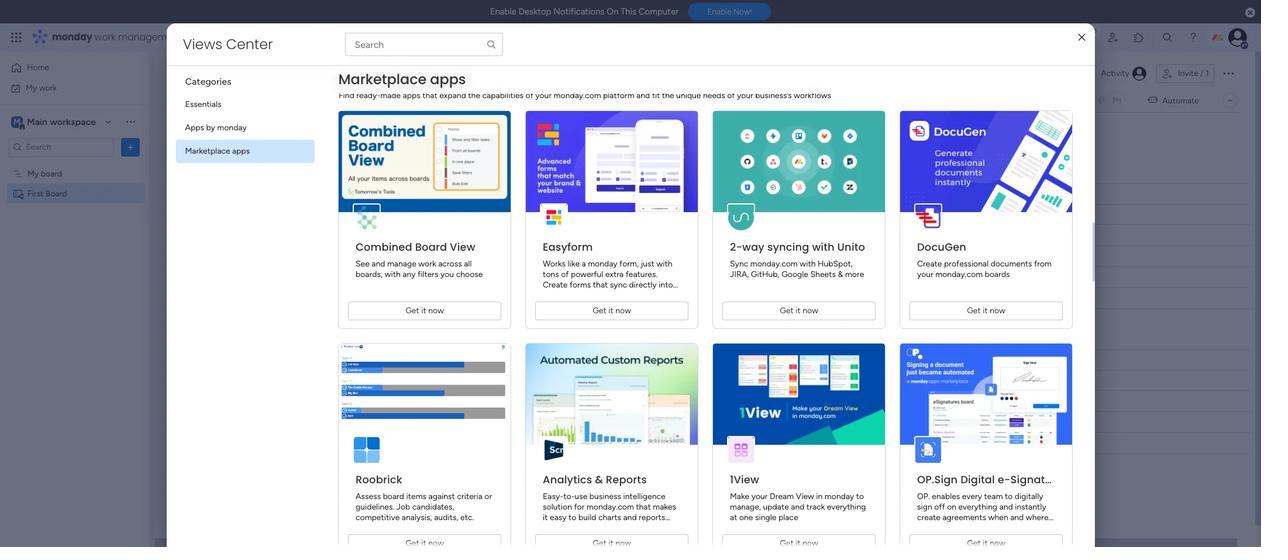 Task type: vqa. For each thing, say whether or not it's contained in the screenshot.
business's
yes



Task type: describe. For each thing, give the bounding box(es) containing it.
status for 1st status field from the bottom of the page
[[498, 355, 522, 365]]

status for 2nd status field from the bottom
[[498, 189, 522, 199]]

1 vertical spatial board
[[46, 189, 67, 199]]

monday up home button
[[52, 30, 92, 44]]

table
[[215, 95, 234, 105]]

m
[[13, 117, 20, 127]]

person button
[[303, 122, 354, 141]]

Group Title field
[[198, 164, 262, 179]]

1 image
[[1090, 24, 1101, 37]]

with inside combined board view see and manage work across all boards, with any filters you choose
[[384, 270, 400, 280]]

marketplace inside marketplace apps option
[[185, 146, 230, 156]]

reports
[[606, 473, 647, 487]]

invite / 1
[[1178, 68, 1209, 78]]

enables
[[932, 492, 960, 502]]

view inside combined board view see and manage work across all boards, with any filters you choose
[[450, 240, 475, 254]]

work for my
[[39, 83, 57, 93]]

get it now button for like
[[535, 302, 688, 321]]

manage,
[[730, 502, 761, 512]]

18 nov
[[582, 397, 606, 406]]

hubspot,
[[817, 259, 853, 269]]

apps image
[[1133, 32, 1145, 43]]

marketplace apps option
[[176, 140, 314, 163]]

fit
[[652, 91, 660, 101]]

get it now button for syncing
[[722, 302, 875, 321]]

/
[[1200, 68, 1204, 78]]

sheets
[[810, 270, 836, 280]]

sort
[[435, 127, 450, 137]]

it for easyform
[[608, 306, 613, 316]]

collapse board header image
[[1225, 96, 1235, 105]]

tons
[[543, 270, 559, 280]]

select product image
[[11, 32, 22, 43]]

2 vertical spatial person
[[428, 355, 453, 365]]

roobrick
[[355, 473, 402, 487]]

& inside 2-way syncing with unito sync monday.com with hubspot, jira, github, google sheets & more
[[838, 270, 843, 280]]

dapulse close image
[[1245, 7, 1255, 19]]

manage
[[387, 259, 416, 269]]

easy-
[[543, 492, 563, 502]]

essentials
[[185, 99, 221, 109]]

show board description image
[[299, 68, 313, 80]]

my board
[[27, 169, 62, 179]]

1 date field from the top
[[581, 187, 604, 200]]

get it now for syncing
[[780, 306, 818, 316]]

colleagues.
[[579, 534, 620, 544]]

job
[[396, 502, 410, 512]]

invite members image
[[1107, 32, 1119, 43]]

easy
[[550, 513, 566, 523]]

date for 2nd date field from the top
[[584, 355, 601, 365]]

directly
[[629, 280, 656, 290]]

they
[[917, 524, 933, 533]]

0 horizontal spatial of
[[525, 91, 533, 101]]

instantly
[[1015, 502, 1046, 512]]

docugen
[[917, 240, 966, 254]]

arrow down image
[[398, 125, 412, 139]]

choose
[[456, 270, 483, 280]]

get it now for professional
[[967, 306, 1005, 316]]

0 vertical spatial first board
[[194, 60, 291, 87]]

main workspace
[[27, 116, 96, 127]]

person inside popup button
[[322, 127, 347, 137]]

activity
[[1101, 68, 1129, 78]]

against
[[428, 492, 455, 502]]

now for view
[[428, 306, 444, 316]]

boards,
[[355, 270, 382, 280]]

categories heading
[[176, 66, 314, 93]]

op.sign
[[917, 473, 957, 487]]

0 horizontal spatial on
[[518, 210, 528, 220]]

intelligence
[[623, 492, 665, 502]]

monday.com inside docugen create professional documents from your monday.com boards
[[935, 270, 983, 280]]

2 16 from the top
[[582, 377, 590, 386]]

to-
[[563, 492, 574, 502]]

see inside button
[[205, 32, 219, 42]]

signature
[[1010, 473, 1062, 487]]

board inside list box
[[41, 169, 62, 179]]

1 the from the left
[[468, 91, 480, 101]]

1 nov from the top
[[592, 211, 606, 220]]

group
[[201, 164, 234, 178]]

hide
[[480, 127, 497, 137]]

that inside analytics & reports easy-to-use business intelligence solution for monday.com that makes it easy to build charts and reports from your task data and share them with your colleagues.
[[636, 502, 651, 512]]

it right working
[[530, 210, 535, 220]]

Search in workspace field
[[25, 140, 98, 154]]

one
[[739, 513, 753, 523]]

activity button
[[1096, 64, 1152, 83]]

date for 1st date field from the top of the page
[[584, 189, 601, 199]]

data
[[597, 524, 614, 533]]

off
[[934, 502, 945, 512]]

Search for a column type search field
[[345, 33, 503, 56]]

for
[[574, 502, 584, 512]]

home
[[27, 63, 49, 73]]

sync
[[610, 280, 627, 290]]

extra
[[605, 270, 623, 280]]

automate
[[1163, 96, 1199, 106]]

criteria
[[457, 492, 482, 502]]

work inside combined board view see and manage work across all boards, with any filters you choose
[[418, 259, 436, 269]]

or
[[484, 492, 492, 502]]

docugen create professional documents from your monday.com boards
[[917, 240, 1051, 280]]

autopilot image
[[1148, 93, 1158, 107]]

unito
[[837, 240, 865, 254]]

monday work management
[[52, 30, 182, 44]]

search image
[[486, 39, 496, 50]]

1 vertical spatial first
[[27, 189, 44, 199]]

form,
[[619, 259, 639, 269]]

2-
[[730, 240, 742, 254]]

it for combined board view
[[421, 306, 426, 316]]

get for see
[[405, 306, 419, 316]]

made
[[380, 91, 400, 101]]

apps inside option
[[232, 146, 250, 156]]

task
[[201, 126, 217, 136]]

3 nov from the top
[[592, 377, 606, 386]]

and inside 'marketplace apps find ready-made apps that expand the capabilities of your monday.com platform and fit the unique needs of your business's workflows'
[[636, 91, 650, 101]]

op.sign digital e-signature op. enables every team to digitally sign off on everything and instantly create agreements when and where they are needed
[[917, 473, 1062, 533]]

on inside the op.sign digital e-signature op. enables every team to digitally sign off on everything and instantly create agreements when and where they are needed
[[947, 502, 956, 512]]

ready-
[[356, 91, 380, 101]]

see plans button
[[189, 29, 245, 46]]

enable now! button
[[688, 3, 771, 21]]

digitally
[[1014, 492, 1043, 502]]

track
[[806, 502, 825, 512]]

digital
[[960, 473, 995, 487]]

workflows
[[794, 91, 831, 101]]

invite
[[1178, 68, 1198, 78]]

monday.com inside 2-way syncing with unito sync monday.com with hubspot, jira, github, google sheets & more
[[750, 259, 797, 269]]

enable for enable desktop notifications on this computer
[[490, 6, 516, 17]]

center
[[226, 35, 273, 54]]

group title
[[201, 164, 259, 178]]

with inside analytics & reports easy-to-use business intelligence solution for monday.com that makes it easy to build charts and reports from your task data and share them with your colleagues.
[[543, 534, 559, 544]]

marketplace apps inside option
[[185, 146, 250, 156]]

2 nov from the top
[[592, 252, 606, 261]]

team
[[984, 492, 1003, 502]]

combined
[[355, 240, 412, 254]]

plans
[[221, 32, 240, 42]]

that inside easyform works like a monday form, just with tons of powerful extra features. create forms that sync directly into monday, within seconds.
[[593, 280, 608, 290]]

update
[[763, 502, 789, 512]]

your inside 1view make your dream view in monday to manage, update and track everything at one single place
[[751, 492, 767, 502]]

now!
[[733, 7, 752, 17]]

analytics
[[543, 473, 592, 487]]

syncing
[[767, 240, 809, 254]]

them
[[653, 524, 672, 533]]

main for main table
[[195, 95, 213, 105]]

work for monday
[[95, 30, 116, 44]]

apps by monday option
[[176, 116, 314, 140]]

1 horizontal spatial board
[[236, 60, 291, 87]]



Task type: locate. For each thing, give the bounding box(es) containing it.
0 horizontal spatial from
[[543, 524, 560, 533]]

2 get it now from the left
[[592, 306, 631, 316]]

marketplace apps up group
[[185, 146, 250, 156]]

1 vertical spatial on
[[947, 502, 956, 512]]

of right capabilities
[[525, 91, 533, 101]]

help image
[[1187, 32, 1199, 43]]

board inside combined board view see and manage work across all boards, with any filters you choose
[[415, 240, 447, 254]]

1 get it now from the left
[[405, 306, 444, 316]]

1 horizontal spatial on
[[947, 502, 956, 512]]

and left the fit
[[636, 91, 650, 101]]

task
[[580, 524, 595, 533]]

option
[[0, 163, 149, 166]]

to inside 1view make your dream view in monday to manage, update and track everything at one single place
[[856, 492, 864, 502]]

place
[[778, 513, 798, 523]]

Search field
[[261, 123, 296, 140]]

angle down image
[[227, 127, 233, 136]]

needed
[[949, 524, 976, 533]]

it down filters
[[421, 306, 426, 316]]

and inside combined board view see and manage work across all boards, with any filters you choose
[[371, 259, 385, 269]]

1 vertical spatial 16 nov
[[582, 377, 606, 386]]

1 vertical spatial marketplace apps
[[185, 146, 250, 156]]

way
[[742, 240, 764, 254]]

board up across
[[415, 240, 447, 254]]

1 person field from the top
[[425, 187, 456, 200]]

it for 2-way syncing with unito
[[795, 306, 800, 316]]

date field up 19 nov
[[581, 187, 604, 200]]

on right working
[[518, 210, 528, 220]]

candidates,
[[412, 502, 454, 512]]

get down any
[[405, 306, 419, 316]]

and down charts
[[616, 524, 629, 533]]

first right shareable board image
[[27, 189, 44, 199]]

main down categories
[[195, 95, 213, 105]]

1view
[[730, 473, 759, 487]]

new
[[182, 126, 199, 136]]

with up google at the right of the page
[[799, 259, 815, 269]]

get it now button for view
[[348, 302, 501, 321]]

now for like
[[615, 306, 631, 316]]

now for syncing
[[802, 306, 818, 316]]

board down center
[[236, 60, 291, 87]]

1 vertical spatial my
[[27, 169, 39, 179]]

1 vertical spatial create
[[543, 280, 567, 290]]

are
[[935, 524, 947, 533]]

main for main workspace
[[27, 116, 47, 127]]

get it now down filters
[[405, 306, 444, 316]]

monday inside easyform works like a monday form, just with tons of powerful extra features. create forms that sync directly into monday, within seconds.
[[588, 259, 617, 269]]

notifications
[[553, 6, 605, 17]]

that down intelligence
[[636, 502, 651, 512]]

work left 'management'
[[95, 30, 116, 44]]

board down my board
[[46, 189, 67, 199]]

monday.com up charts
[[586, 502, 634, 512]]

items
[[406, 492, 426, 502]]

everything inside 1view make your dream view in monday to manage, update and track everything at one single place
[[827, 502, 866, 512]]

0 vertical spatial work
[[95, 30, 116, 44]]

3 now from the left
[[802, 306, 818, 316]]

at
[[730, 513, 737, 523]]

easyform
[[543, 240, 593, 254]]

3 get from the left
[[780, 306, 793, 316]]

it for docugen
[[982, 306, 987, 316]]

4 get it now from the left
[[967, 306, 1005, 316]]

marketplace apps find ready-made apps that expand the capabilities of your monday.com platform and fit the unique needs of your business's workflows
[[338, 70, 831, 101]]

within
[[576, 291, 598, 301]]

get down within
[[592, 306, 606, 316]]

create up monday,
[[543, 280, 567, 290]]

1 horizontal spatial enable
[[707, 7, 731, 17]]

now down boards
[[989, 306, 1005, 316]]

my for my board
[[27, 169, 39, 179]]

get it now
[[405, 306, 444, 316], [592, 306, 631, 316], [780, 306, 818, 316], [967, 306, 1005, 316]]

monday.com down professional
[[935, 270, 983, 280]]

4 now from the left
[[989, 306, 1005, 316]]

19 nov
[[582, 211, 606, 220]]

board
[[41, 169, 62, 179], [383, 492, 404, 502]]

the
[[468, 91, 480, 101], [662, 91, 674, 101]]

get it now for like
[[592, 306, 631, 316]]

1 horizontal spatial the
[[662, 91, 674, 101]]

0 horizontal spatial to
[[568, 513, 576, 523]]

2 date from the top
[[584, 355, 601, 365]]

First Board field
[[191, 60, 294, 87]]

1 vertical spatial person field
[[425, 354, 456, 366]]

1 vertical spatial view
[[796, 492, 814, 502]]

monday.com up 'github,'
[[750, 259, 797, 269]]

1 get it now button from the left
[[348, 302, 501, 321]]

& inside analytics & reports easy-to-use business intelligence solution for monday.com that makes it easy to build charts and reports from your task data and share them with your colleagues.
[[595, 473, 603, 487]]

monday right by
[[217, 123, 247, 133]]

that inside 'marketplace apps find ready-made apps that expand the capabilities of your monday.com platform and fit the unique needs of your business's workflows'
[[422, 91, 437, 101]]

2 16 nov from the top
[[582, 377, 606, 386]]

to right the team
[[1005, 492, 1012, 502]]

shareable board image
[[12, 188, 23, 199]]

your inside docugen create professional documents from your monday.com boards
[[917, 270, 933, 280]]

with up the hubspot,
[[812, 240, 834, 254]]

enable for enable now!
[[707, 7, 731, 17]]

monday up extra
[[588, 259, 617, 269]]

0 vertical spatial &
[[838, 270, 843, 280]]

make
[[730, 492, 749, 502]]

to down for
[[568, 513, 576, 523]]

more
[[845, 270, 864, 280]]

1 vertical spatial &
[[595, 473, 603, 487]]

0 vertical spatial that
[[422, 91, 437, 101]]

18
[[582, 397, 590, 406]]

monday inside 1view make your dream view in monday to manage, update and track everything at one single place
[[824, 492, 854, 502]]

a
[[581, 259, 586, 269]]

0 vertical spatial view
[[450, 240, 475, 254]]

that left expand
[[422, 91, 437, 101]]

1 vertical spatial from
[[543, 524, 560, 533]]

apps by monday
[[185, 123, 247, 133]]

0 horizontal spatial see
[[205, 32, 219, 42]]

apps
[[430, 70, 466, 89], [430, 70, 466, 89], [402, 91, 420, 101], [232, 146, 250, 156]]

get it now button for professional
[[909, 302, 1063, 321]]

marketplace
[[338, 70, 427, 89], [338, 70, 427, 89], [185, 146, 230, 156]]

my for my work
[[26, 83, 37, 93]]

date up 19 nov
[[584, 189, 601, 199]]

4 get it now button from the left
[[909, 302, 1063, 321]]

& up business
[[595, 473, 603, 487]]

1 horizontal spatial &
[[838, 270, 843, 280]]

2 horizontal spatial board
[[415, 240, 447, 254]]

0 vertical spatial status
[[498, 189, 522, 199]]

easyform works like a monday form, just with tons of powerful extra features. create forms that sync directly into monday, within seconds.
[[543, 240, 673, 301]]

2 vertical spatial board
[[415, 240, 447, 254]]

on down enables
[[947, 502, 956, 512]]

0 vertical spatial from
[[1034, 259, 1051, 269]]

board inside roobrick assess board items against criteria or guidelines. job candidates, competitive analysis, audits, etc.
[[383, 492, 404, 502]]

0 vertical spatial on
[[518, 210, 528, 220]]

to
[[856, 492, 864, 502], [1005, 492, 1012, 502], [568, 513, 576, 523]]

monday inside "option"
[[217, 123, 247, 133]]

it down boards
[[982, 306, 987, 316]]

my down search in workspace field
[[27, 169, 39, 179]]

1 horizontal spatial main
[[195, 95, 213, 105]]

view inside 1view make your dream view in monday to manage, update and track everything at one single place
[[796, 492, 814, 502]]

1 date from the top
[[584, 189, 601, 199]]

get down google at the right of the page
[[780, 306, 793, 316]]

2 everything from the left
[[958, 502, 997, 512]]

1 vertical spatial status field
[[496, 354, 525, 366]]

1 vertical spatial date
[[584, 355, 601, 365]]

in
[[816, 492, 822, 502]]

16
[[582, 252, 590, 261], [582, 377, 590, 386]]

computer
[[639, 6, 679, 17]]

into
[[658, 280, 673, 290]]

first board down my board
[[27, 189, 67, 199]]

my work
[[26, 83, 57, 93]]

1 vertical spatial work
[[39, 83, 57, 93]]

1
[[1206, 68, 1209, 78]]

2 horizontal spatial of
[[727, 91, 735, 101]]

get it now for view
[[405, 306, 444, 316]]

from right the documents
[[1034, 259, 1051, 269]]

reports
[[638, 513, 665, 523]]

get for a
[[592, 306, 606, 316]]

search everything image
[[1162, 32, 1173, 43]]

sign
[[917, 502, 932, 512]]

categories list box
[[176, 66, 324, 163]]

you
[[440, 270, 454, 280]]

board up job
[[383, 492, 404, 502]]

the right the fit
[[662, 91, 674, 101]]

enable left desktop
[[490, 6, 516, 17]]

workspace image
[[11, 116, 23, 128]]

my inside the my work button
[[26, 83, 37, 93]]

2 get it now button from the left
[[535, 302, 688, 321]]

list box containing my board
[[0, 161, 149, 361]]

solution
[[543, 502, 572, 512]]

get for documents
[[967, 306, 980, 316]]

first up the main table
[[194, 60, 231, 87]]

16 up 18
[[582, 377, 590, 386]]

now down sheets
[[802, 306, 818, 316]]

view left in
[[796, 492, 814, 502]]

2 status field from the top
[[496, 354, 525, 366]]

invite / 1 button
[[1156, 64, 1214, 83]]

0 vertical spatial first
[[194, 60, 231, 87]]

16 nov up powerful
[[582, 252, 606, 261]]

0 vertical spatial date
[[584, 189, 601, 199]]

0 horizontal spatial work
[[39, 83, 57, 93]]

dapulse x slim image
[[1078, 33, 1085, 42]]

and up share
[[623, 513, 636, 523]]

of down the like
[[561, 270, 569, 280]]

1 horizontal spatial to
[[856, 492, 864, 502]]

create down docugen
[[917, 259, 942, 269]]

create inside docugen create professional documents from your monday.com boards
[[917, 259, 942, 269]]

2 now from the left
[[615, 306, 631, 316]]

monday.com
[[553, 91, 601, 101], [750, 259, 797, 269], [935, 270, 983, 280], [586, 502, 634, 512]]

1 status field from the top
[[496, 187, 525, 200]]

enable
[[490, 6, 516, 17], [707, 7, 731, 17]]

get for with
[[780, 306, 793, 316]]

jacob simon image
[[1228, 28, 1247, 47]]

1 vertical spatial person
[[428, 189, 453, 199]]

get it now button down boards
[[909, 302, 1063, 321]]

filter button
[[357, 122, 412, 141]]

main right workspace image
[[27, 116, 47, 127]]

from down easy
[[543, 524, 560, 533]]

jira,
[[730, 270, 749, 280]]

2 person field from the top
[[425, 354, 456, 366]]

business
[[589, 492, 621, 502]]

date field up '18 nov'
[[581, 354, 604, 366]]

0 vertical spatial board
[[236, 60, 291, 87]]

v2 search image
[[253, 125, 261, 138]]

it down google at the right of the page
[[795, 306, 800, 316]]

0 vertical spatial 16
[[582, 252, 590, 261]]

0 horizontal spatial create
[[543, 280, 567, 290]]

0 horizontal spatial first board
[[27, 189, 67, 199]]

1 get from the left
[[405, 306, 419, 316]]

with down manage
[[384, 270, 400, 280]]

get it now button down filters
[[348, 302, 501, 321]]

main inside main table button
[[195, 95, 213, 105]]

None search field
[[345, 33, 503, 56]]

1 vertical spatial that
[[593, 280, 608, 290]]

1 vertical spatial status
[[498, 355, 522, 365]]

see inside combined board view see and manage work across all boards, with any filters you choose
[[355, 259, 369, 269]]

Date field
[[581, 187, 604, 200], [581, 354, 604, 366]]

inbox image
[[1082, 32, 1093, 43]]

1 horizontal spatial of
[[561, 270, 569, 280]]

1 horizontal spatial first board
[[194, 60, 291, 87]]

0 vertical spatial create
[[917, 259, 942, 269]]

& down the hubspot,
[[838, 270, 843, 280]]

on
[[607, 6, 618, 17]]

works
[[543, 259, 565, 269]]

16 nov up '18 nov'
[[582, 377, 606, 386]]

enable now!
[[707, 7, 752, 17]]

2 date field from the top
[[581, 354, 604, 366]]

main inside workspace selection element
[[27, 116, 47, 127]]

google
[[781, 270, 808, 280]]

audits,
[[434, 513, 458, 523]]

1 vertical spatial see
[[355, 259, 369, 269]]

1 horizontal spatial that
[[593, 280, 608, 290]]

monday.com inside analytics & reports easy-to-use business intelligence solution for monday.com that makes it easy to build charts and reports from your task data and share them with your colleagues.
[[586, 502, 634, 512]]

1 horizontal spatial board
[[383, 492, 404, 502]]

github,
[[751, 270, 779, 280]]

get it now down google at the right of the page
[[780, 306, 818, 316]]

3 get it now from the left
[[780, 306, 818, 316]]

2 horizontal spatial work
[[418, 259, 436, 269]]

boards
[[985, 270, 1010, 280]]

2 status from the top
[[498, 355, 522, 365]]

enable inside button
[[707, 7, 731, 17]]

monday
[[52, 30, 92, 44], [217, 123, 247, 133], [588, 259, 617, 269], [824, 492, 854, 502]]

on
[[518, 210, 528, 220], [947, 502, 956, 512]]

agreements
[[942, 513, 986, 523]]

0 horizontal spatial board
[[41, 169, 62, 179]]

nov right 18
[[592, 397, 606, 406]]

see left the plans
[[205, 32, 219, 42]]

1 horizontal spatial see
[[355, 259, 369, 269]]

workspace selection element
[[11, 115, 98, 130]]

0 horizontal spatial board
[[46, 189, 67, 199]]

0 vertical spatial person field
[[425, 187, 456, 200]]

with down easy
[[543, 534, 559, 544]]

date up '18 nov'
[[584, 355, 601, 365]]

2 vertical spatial work
[[418, 259, 436, 269]]

it left easy
[[543, 513, 548, 523]]

0 vertical spatial date field
[[581, 187, 604, 200]]

share
[[631, 524, 651, 533]]

title
[[237, 164, 259, 178]]

0 horizontal spatial that
[[422, 91, 437, 101]]

1 horizontal spatial work
[[95, 30, 116, 44]]

get it now down boards
[[967, 306, 1005, 316]]

2 horizontal spatial that
[[636, 502, 651, 512]]

my down home
[[26, 83, 37, 93]]

1 16 from the top
[[582, 252, 590, 261]]

0 vertical spatial see
[[205, 32, 219, 42]]

enable desktop notifications on this computer
[[490, 6, 679, 17]]

0 horizontal spatial marketplace apps
[[185, 146, 250, 156]]

nov up '18 nov'
[[592, 377, 606, 386]]

work up filters
[[418, 259, 436, 269]]

to right in
[[856, 492, 864, 502]]

to inside analytics & reports easy-to-use business intelligence solution for monday.com that makes it easy to build charts and reports from your task data and share them with your colleagues.
[[568, 513, 576, 523]]

1 horizontal spatial everything
[[958, 502, 997, 512]]

of right needs
[[727, 91, 735, 101]]

1 horizontal spatial from
[[1034, 259, 1051, 269]]

everything inside the op.sign digital e-signature op. enables every team to digitally sign off on everything and instantly create agreements when and where they are needed
[[958, 502, 997, 512]]

0 horizontal spatial view
[[450, 240, 475, 254]]

that up within
[[593, 280, 608, 290]]

features.
[[625, 270, 657, 280]]

board down search in workspace field
[[41, 169, 62, 179]]

shareable board image
[[174, 67, 188, 81]]

now down seconds.
[[615, 306, 631, 316]]

everything down every
[[958, 502, 997, 512]]

professional
[[944, 259, 988, 269]]

view up all
[[450, 240, 475, 254]]

get it now button down google at the right of the page
[[722, 302, 875, 321]]

0 vertical spatial person
[[322, 127, 347, 137]]

get down professional
[[967, 306, 980, 316]]

1 horizontal spatial view
[[796, 492, 814, 502]]

desktop
[[519, 6, 551, 17]]

and up when
[[999, 502, 1013, 512]]

capabilities
[[482, 91, 523, 101]]

1 vertical spatial 16
[[582, 377, 590, 386]]

0 horizontal spatial &
[[595, 473, 603, 487]]

with right just
[[656, 259, 672, 269]]

and up boards,
[[371, 259, 385, 269]]

2 vertical spatial that
[[636, 502, 651, 512]]

1 status from the top
[[498, 189, 522, 199]]

see plans
[[205, 32, 240, 42]]

of inside easyform works like a monday form, just with tons of powerful extra features. create forms that sync directly into monday, within seconds.
[[561, 270, 569, 280]]

4 nov from the top
[[592, 397, 606, 406]]

1 vertical spatial main
[[27, 116, 47, 127]]

2 the from the left
[[662, 91, 674, 101]]

and inside 1view make your dream view in monday to manage, update and track everything at one single place
[[791, 502, 804, 512]]

sync
[[730, 259, 748, 269]]

1 16 nov from the top
[[582, 252, 606, 261]]

0 vertical spatial board
[[41, 169, 62, 179]]

sort button
[[416, 122, 457, 141]]

add to favorites image
[[319, 68, 331, 79]]

nov right 19
[[592, 211, 606, 220]]

0 vertical spatial my
[[26, 83, 37, 93]]

now for professional
[[989, 306, 1005, 316]]

and up place
[[791, 502, 804, 512]]

etc.
[[460, 513, 474, 523]]

date
[[584, 189, 601, 199], [584, 355, 601, 365]]

with inside easyform works like a monday form, just with tons of powerful extra features. create forms that sync directly into monday, within seconds.
[[656, 259, 672, 269]]

1 everything from the left
[[827, 502, 866, 512]]

everything right track
[[827, 502, 866, 512]]

hide button
[[461, 122, 504, 141]]

2 get from the left
[[592, 306, 606, 316]]

0 vertical spatial marketplace apps
[[338, 70, 466, 89]]

16 right the like
[[582, 252, 590, 261]]

work inside button
[[39, 83, 57, 93]]

marketplace inside 'marketplace apps find ready-made apps that expand the capabilities of your monday.com platform and fit the unique needs of your business's workflows'
[[338, 70, 427, 89]]

1view make your dream view in monday to manage, update and track everything at one single place
[[730, 473, 866, 523]]

create inside easyform works like a monday form, just with tons of powerful extra features. create forms that sync directly into monday, within seconds.
[[543, 280, 567, 290]]

find
[[338, 91, 354, 101]]

0 horizontal spatial the
[[468, 91, 480, 101]]

3 get it now button from the left
[[722, 302, 875, 321]]

enable left "now!"
[[707, 7, 731, 17]]

monday.com left platform
[[553, 91, 601, 101]]

0 horizontal spatial main
[[27, 116, 47, 127]]

0 horizontal spatial everything
[[827, 502, 866, 512]]

analytics & reports easy-to-use business intelligence solution for monday.com that makes it easy to build charts and reports from your task data and share them with your colleagues.
[[543, 473, 676, 544]]

business's
[[755, 91, 792, 101]]

from inside docugen create professional documents from your monday.com boards
[[1034, 259, 1051, 269]]

0 vertical spatial main
[[195, 95, 213, 105]]

working
[[486, 210, 516, 220]]

1 vertical spatial date field
[[581, 354, 604, 366]]

it inside analytics & reports easy-to-use business intelligence solution for monday.com that makes it easy to build charts and reports from your task data and share them with your colleagues.
[[543, 513, 548, 523]]

0 horizontal spatial first
[[27, 189, 44, 199]]

0 vertical spatial status field
[[496, 187, 525, 200]]

1 vertical spatial board
[[383, 492, 404, 502]]

essentials option
[[176, 93, 314, 116]]

marketplace apps up 'made'
[[338, 70, 466, 89]]

use
[[574, 492, 587, 502]]

1 horizontal spatial marketplace apps
[[338, 70, 466, 89]]

get it now button
[[348, 302, 501, 321], [535, 302, 688, 321], [722, 302, 875, 321], [909, 302, 1063, 321]]

now down filters
[[428, 306, 444, 316]]

first board down center
[[194, 60, 291, 87]]

dream
[[769, 492, 794, 502]]

workspace
[[50, 116, 96, 127]]

work down home
[[39, 83, 57, 93]]

1 vertical spatial first board
[[27, 189, 67, 199]]

and down instantly
[[1010, 513, 1024, 523]]

Status field
[[496, 187, 525, 200], [496, 354, 525, 366]]

monday right in
[[824, 492, 854, 502]]

get it now button down seconds.
[[535, 302, 688, 321]]

to inside the op.sign digital e-signature op. enables every team to digitally sign off on everything and instantly create agreements when and where they are needed
[[1005, 492, 1012, 502]]

where
[[1026, 513, 1048, 523]]

monday.com inside 'marketplace apps find ready-made apps that expand the capabilities of your monday.com platform and fit the unique needs of your business's workflows'
[[553, 91, 601, 101]]

from inside analytics & reports easy-to-use business intelligence solution for monday.com that makes it easy to build charts and reports from your task data and share them with your colleagues.
[[543, 524, 560, 533]]

the right expand
[[468, 91, 480, 101]]

nov right a
[[592, 252, 606, 261]]

1 horizontal spatial create
[[917, 259, 942, 269]]

get it now down seconds.
[[592, 306, 631, 316]]

Person field
[[425, 187, 456, 200], [425, 354, 456, 366]]

4 get from the left
[[967, 306, 980, 316]]

0 vertical spatial 16 nov
[[582, 252, 606, 261]]

0 horizontal spatial enable
[[490, 6, 516, 17]]

1 horizontal spatial first
[[194, 60, 231, 87]]

it down seconds.
[[608, 306, 613, 316]]

list box
[[0, 161, 149, 361]]

see up boards,
[[355, 259, 369, 269]]

2 horizontal spatial to
[[1005, 492, 1012, 502]]

1 now from the left
[[428, 306, 444, 316]]



